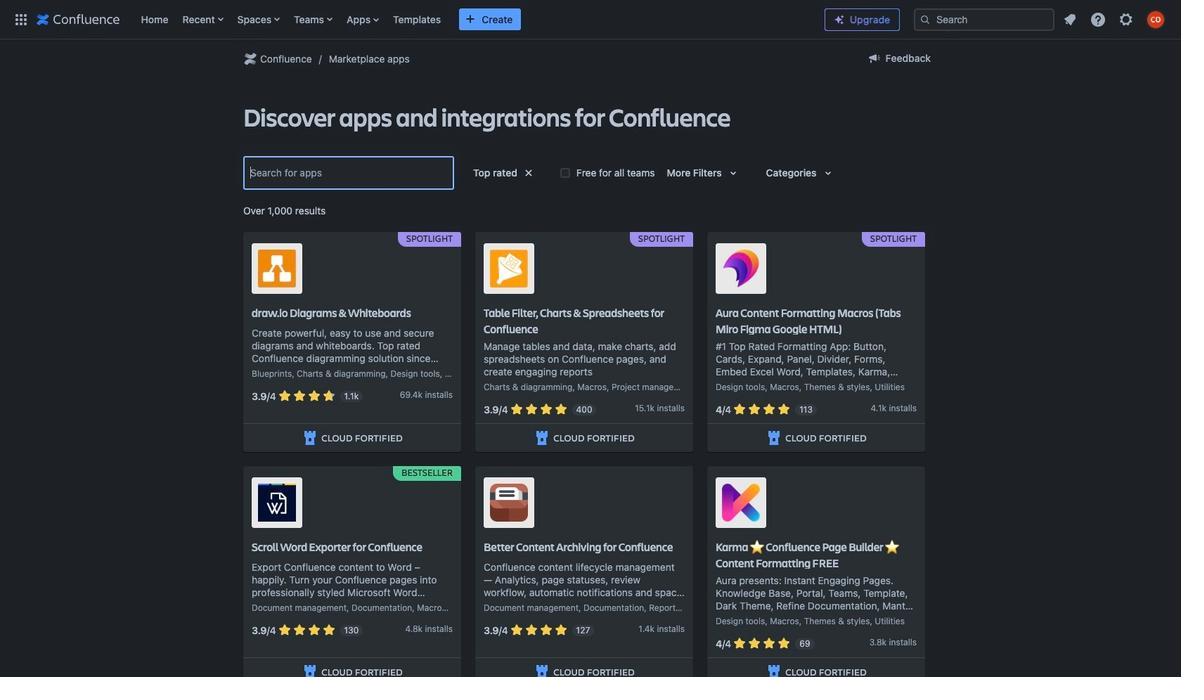 Task type: vqa. For each thing, say whether or not it's contained in the screenshot.
Settings Icon
yes



Task type: locate. For each thing, give the bounding box(es) containing it.
Search for apps field
[[246, 160, 452, 186]]

0 horizontal spatial list
[[134, 0, 814, 39]]

None search field
[[915, 8, 1055, 31]]

cloud fortified app badge image
[[302, 430, 319, 447], [766, 430, 783, 447], [302, 664, 319, 677]]

cloud fortified app badge image
[[534, 430, 551, 447], [534, 664, 551, 677], [766, 664, 783, 677]]

1 horizontal spatial list
[[1058, 7, 1173, 32]]

confluence image
[[37, 11, 120, 28], [37, 11, 120, 28]]

cloud fortified app badge image for draw.io diagrams & whiteboards image
[[302, 430, 319, 447]]

list for premium image at the right top of the page
[[1058, 7, 1173, 32]]

karma ⭐️ confluence page builder ⭐️ content formatting free image
[[722, 484, 760, 522]]

banner
[[0, 0, 1182, 42]]

cloud fortified app badge image for 'aura content formatting macros (tabs miro figma google html)' image
[[766, 430, 783, 447]]

cloud fortified app badge image for karma ⭐️ confluence page builder ⭐️ content formatting free image
[[766, 664, 783, 677]]

search image
[[920, 14, 931, 25]]

cloud fortified app badge image for better content archiving for confluence image
[[534, 664, 551, 677]]

table filter, charts & spreadsheets for confluence image
[[490, 250, 528, 288]]

list
[[134, 0, 814, 39], [1058, 7, 1173, 32]]

scroll word exporter for confluence image
[[258, 484, 296, 522]]

context icon image
[[242, 51, 259, 68], [242, 51, 259, 68]]



Task type: describe. For each thing, give the bounding box(es) containing it.
better content archiving for confluence image
[[490, 484, 528, 522]]

settings icon image
[[1119, 11, 1135, 28]]

global element
[[8, 0, 814, 39]]

remove selected image
[[520, 165, 537, 181]]

list for the appswitcher icon
[[134, 0, 814, 39]]

aura content formatting macros (tabs miro figma google html) image
[[722, 250, 760, 288]]

appswitcher icon image
[[13, 11, 30, 28]]

premium image
[[834, 14, 846, 25]]

Search field
[[915, 8, 1055, 31]]

cloud fortified app badge image for the "scroll word exporter for confluence" image
[[302, 664, 319, 677]]

help icon image
[[1090, 11, 1107, 28]]

draw.io diagrams & whiteboards image
[[258, 250, 296, 288]]

notification icon image
[[1062, 11, 1079, 28]]



